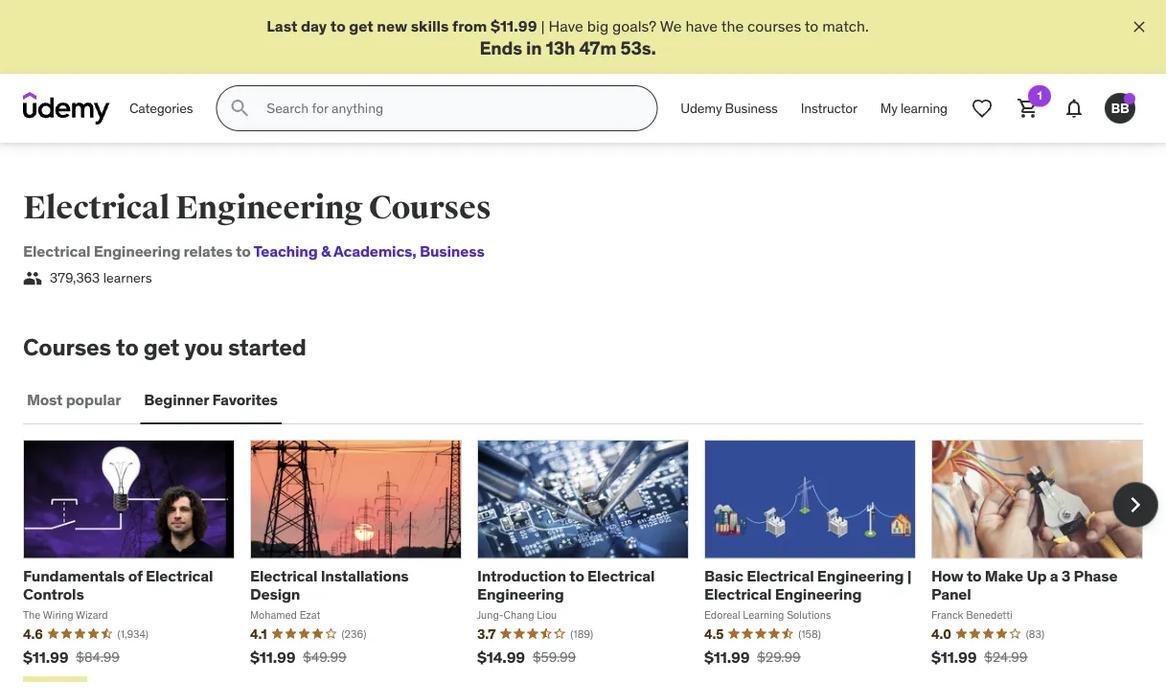 Task type: vqa. For each thing, say whether or not it's contained in the screenshot.
Business
yes



Task type: locate. For each thing, give the bounding box(es) containing it.
most popular
[[27, 390, 121, 409]]

courses
[[369, 188, 491, 228], [23, 333, 111, 362]]

electrical
[[23, 188, 170, 228], [23, 242, 90, 261], [146, 566, 213, 586], [250, 566, 318, 586], [588, 566, 655, 586], [747, 566, 814, 586], [705, 584, 772, 604]]

categories
[[129, 100, 193, 117]]

last
[[267, 16, 298, 35]]

design
[[250, 584, 300, 604]]

business
[[725, 100, 778, 117], [420, 242, 485, 261]]

most popular button
[[23, 377, 125, 423]]

udemy
[[681, 100, 722, 117]]

you
[[185, 333, 223, 362]]

my
[[881, 100, 898, 117]]

| left how
[[908, 566, 912, 586]]

learning
[[901, 100, 948, 117]]

you have alerts image
[[1124, 93, 1136, 105]]

engineering
[[175, 188, 363, 228], [94, 242, 180, 261], [818, 566, 904, 586], [477, 584, 564, 604], [775, 584, 862, 604]]

1 link
[[1006, 86, 1052, 132]]

goals?
[[613, 16, 657, 35]]

1 horizontal spatial |
[[908, 566, 912, 586]]

to inside how to make up a 3 phase panel
[[967, 566, 982, 586]]

to
[[331, 16, 346, 35], [805, 16, 819, 35], [236, 242, 251, 261], [116, 333, 139, 362], [570, 566, 585, 586], [967, 566, 982, 586]]

to right introduction at the bottom
[[570, 566, 585, 586]]

installations
[[321, 566, 409, 586]]

udemy image
[[23, 92, 110, 125]]

1 vertical spatial courses
[[23, 333, 111, 362]]

introduction
[[477, 566, 566, 586]]

1 vertical spatial business
[[420, 242, 485, 261]]

0 horizontal spatial |
[[541, 16, 545, 35]]

my learning
[[881, 100, 948, 117]]

phase
[[1074, 566, 1118, 586]]

bb
[[1111, 100, 1130, 117]]

business right udemy
[[725, 100, 778, 117]]

to right how
[[967, 566, 982, 586]]

last day to get new skills from $11.99 | have big goals? we have the courses to match. ends in 13h 47m 53s .
[[267, 16, 869, 59]]

to up popular
[[116, 333, 139, 362]]

basic electrical engineering | electrical engineering
[[705, 566, 912, 604]]

instructor link
[[790, 86, 869, 132]]

0 vertical spatial |
[[541, 16, 545, 35]]

electrical inside fundamentals of electrical controls
[[146, 566, 213, 586]]

small image
[[23, 269, 42, 288]]

business link
[[412, 242, 485, 261]]

electrical inside electrical installations design
[[250, 566, 318, 586]]

0 horizontal spatial courses
[[23, 333, 111, 362]]

1 horizontal spatial business
[[725, 100, 778, 117]]

basic
[[705, 566, 744, 586]]

beginner favorites
[[144, 390, 278, 409]]

courses up business link
[[369, 188, 491, 228]]

1 vertical spatial get
[[144, 333, 180, 362]]

have
[[686, 16, 718, 35]]

to right relates
[[236, 242, 251, 261]]

instructor
[[801, 100, 858, 117]]

Search for anything text field
[[263, 92, 634, 125]]

get
[[349, 16, 374, 35], [144, 333, 180, 362]]

how to make up a 3 phase panel
[[932, 566, 1118, 604]]

in
[[526, 36, 542, 59]]

|
[[541, 16, 545, 35], [908, 566, 912, 586]]

0 vertical spatial get
[[349, 16, 374, 35]]

of
[[128, 566, 142, 586]]

my learning link
[[869, 86, 960, 132]]

introduction to electrical engineering
[[477, 566, 655, 604]]

to inside introduction to electrical engineering
[[570, 566, 585, 586]]

1 horizontal spatial courses
[[369, 188, 491, 228]]

| left have
[[541, 16, 545, 35]]

electrical engineering relates to teaching & academics business
[[23, 242, 485, 261]]

379,363 learners
[[50, 269, 152, 287]]

carousel element
[[23, 440, 1159, 683]]

get left you
[[144, 333, 180, 362]]

relates
[[184, 242, 233, 261]]

1 vertical spatial |
[[908, 566, 912, 586]]

popular
[[66, 390, 121, 409]]

get left new
[[349, 16, 374, 35]]

day
[[301, 16, 327, 35]]

most
[[27, 390, 63, 409]]

notifications image
[[1063, 97, 1086, 120]]

big
[[587, 16, 609, 35]]

&
[[321, 242, 331, 261]]

courses up "most popular" at the bottom left of the page
[[23, 333, 111, 362]]

1 horizontal spatial get
[[349, 16, 374, 35]]

the
[[722, 16, 744, 35]]

new
[[377, 16, 408, 35]]

favorites
[[212, 390, 278, 409]]

0 horizontal spatial business
[[420, 242, 485, 261]]

categories button
[[118, 86, 205, 132]]

business right academics
[[420, 242, 485, 261]]

electrical inside introduction to electrical engineering
[[588, 566, 655, 586]]

academics
[[334, 242, 412, 261]]



Task type: describe. For each thing, give the bounding box(es) containing it.
from
[[452, 16, 487, 35]]

have
[[549, 16, 584, 35]]

courses
[[748, 16, 802, 35]]

ends
[[480, 36, 522, 59]]

close image
[[1130, 17, 1149, 36]]

we
[[660, 16, 682, 35]]

udemy business link
[[669, 86, 790, 132]]

submit search image
[[228, 97, 251, 120]]

match.
[[823, 16, 869, 35]]

teaching
[[254, 242, 318, 261]]

.
[[651, 36, 656, 59]]

0 vertical spatial business
[[725, 100, 778, 117]]

0 horizontal spatial get
[[144, 333, 180, 362]]

controls
[[23, 584, 84, 604]]

how
[[932, 566, 964, 586]]

shopping cart with 1 item image
[[1017, 97, 1040, 120]]

bb link
[[1098, 86, 1144, 132]]

next image
[[1121, 490, 1151, 521]]

13h 47m 53s
[[546, 36, 651, 59]]

learners
[[103, 269, 152, 287]]

| inside last day to get new skills from $11.99 | have big goals? we have the courses to match. ends in 13h 47m 53s .
[[541, 16, 545, 35]]

engineering inside introduction to electrical engineering
[[477, 584, 564, 604]]

beginner favorites button
[[140, 377, 282, 423]]

panel
[[932, 584, 972, 604]]

3
[[1062, 566, 1071, 586]]

to left match.
[[805, 16, 819, 35]]

electrical installations design link
[[250, 566, 409, 604]]

introduction to electrical engineering link
[[477, 566, 655, 604]]

0 vertical spatial courses
[[369, 188, 491, 228]]

skills
[[411, 16, 449, 35]]

electrical installations design
[[250, 566, 409, 604]]

teaching & academics link
[[254, 242, 412, 261]]

basic electrical engineering | electrical engineering link
[[705, 566, 912, 604]]

| inside basic electrical engineering | electrical engineering
[[908, 566, 912, 586]]

courses to get you started
[[23, 333, 307, 362]]

a
[[1050, 566, 1059, 586]]

fundamentals of electrical controls
[[23, 566, 213, 604]]

$11.99
[[491, 16, 537, 35]]

beginner
[[144, 390, 209, 409]]

get inside last day to get new skills from $11.99 | have big goals? we have the courses to match. ends in 13h 47m 53s .
[[349, 16, 374, 35]]

379,363
[[50, 269, 100, 287]]

fundamentals
[[23, 566, 125, 586]]

up
[[1027, 566, 1047, 586]]

how to make up a 3 phase panel link
[[932, 566, 1118, 604]]

1
[[1038, 88, 1043, 103]]

started
[[228, 333, 307, 362]]

to right day
[[331, 16, 346, 35]]

fundamentals of electrical controls link
[[23, 566, 213, 604]]

make
[[985, 566, 1024, 586]]

electrical engineering courses
[[23, 188, 491, 228]]

udemy business
[[681, 100, 778, 117]]

wishlist image
[[971, 97, 994, 120]]



